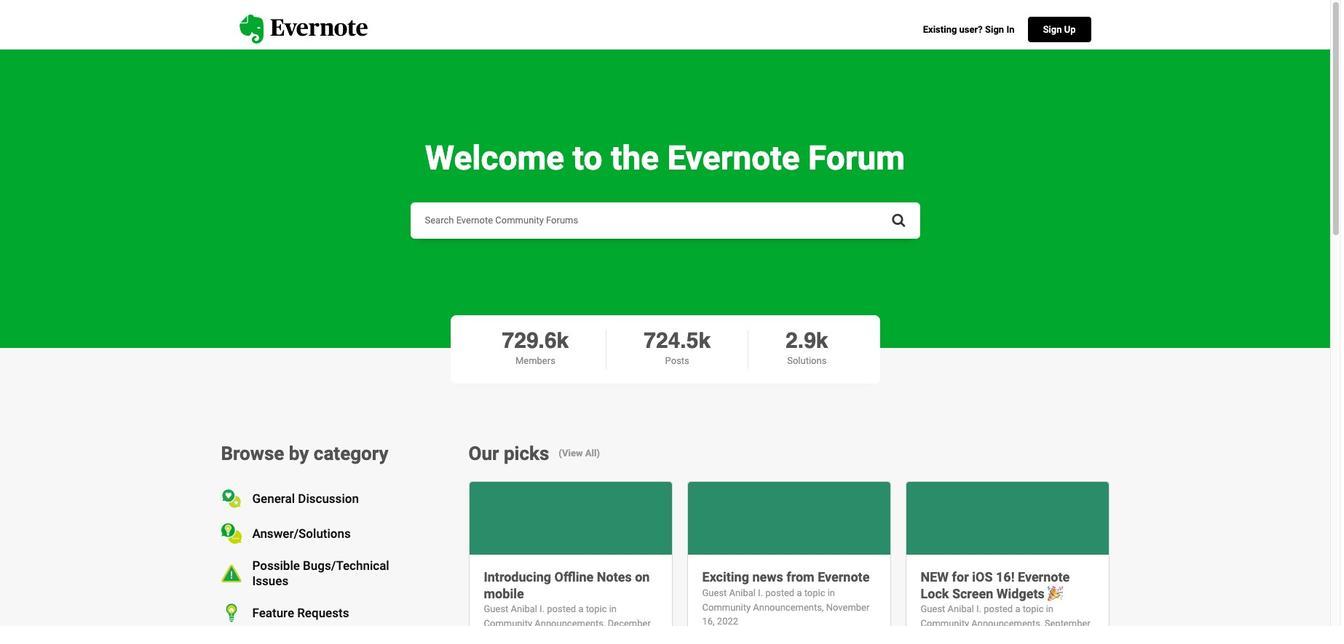 Task type: locate. For each thing, give the bounding box(es) containing it.
topic
[[805, 588, 826, 598], [586, 604, 607, 615], [1023, 604, 1044, 615]]

a down the from
[[797, 588, 802, 598]]

guest anibal i. posted a topic in
[[484, 604, 617, 615], [921, 604, 1054, 615]]

2 horizontal spatial guest
[[921, 604, 946, 615]]

0 horizontal spatial topic
[[586, 604, 607, 615]]

0 horizontal spatial posted
[[547, 604, 576, 615]]

0 horizontal spatial i.
[[540, 604, 545, 615]]

announcements
[[753, 602, 822, 613]]

topic down notes
[[586, 604, 607, 615]]

mobile
[[484, 586, 524, 601]]

guest anibal i. posted a topic in for for
[[921, 604, 1054, 615]]

news
[[753, 570, 784, 585]]

possible bugs/technical issues
[[252, 559, 389, 588]]

in for introducing offline notes on mobile
[[609, 604, 617, 615]]

our
[[469, 443, 499, 464]]

a for new for ios 16! evernote lock screen widgets 🎉
[[1016, 604, 1021, 615]]

posted down new for ios 16! evernote lock screen widgets 🎉 link
[[984, 604, 1013, 615]]

ios
[[973, 570, 993, 585]]

sign left in at the right top of the page
[[985, 24, 1005, 35]]

sign
[[1044, 24, 1062, 35], [985, 24, 1005, 35]]

in down 🎉
[[1046, 604, 1054, 615]]

the
[[611, 138, 659, 178]]

posted inside guest anibal i. posted a topic in community announcements ,
[[766, 588, 795, 598]]

1 horizontal spatial posted
[[766, 588, 795, 598]]

i. down screen
[[977, 604, 982, 615]]

sign left the 'up'
[[1044, 24, 1062, 35]]

answer/solutions
[[252, 527, 351, 541]]

search image
[[892, 213, 906, 228]]

2 horizontal spatial anibal
[[948, 604, 974, 615]]

2 horizontal spatial i.
[[977, 604, 982, 615]]

user?
[[960, 24, 983, 35]]

0 horizontal spatial guest anibal i. posted a topic in
[[484, 604, 617, 615]]

2.9k
[[786, 328, 829, 353]]

a inside guest anibal i. posted a topic in community announcements ,
[[797, 588, 802, 598]]

notes
[[597, 570, 632, 585]]

,
[[822, 602, 824, 613]]

new
[[921, 570, 949, 585]]

2 horizontal spatial evernote
[[1018, 570, 1070, 585]]

topic up ,
[[805, 588, 826, 598]]

anibal for introducing offline notes on mobile
[[511, 604, 537, 615]]

new for ios 16! evernote lock screen widgets 🎉
[[921, 570, 1070, 601]]

in down notes
[[609, 604, 617, 615]]

exciting news from evernote link
[[703, 570, 870, 585]]

in inside guest anibal i. posted a topic in community announcements ,
[[828, 588, 835, 598]]

0 horizontal spatial evernote
[[668, 138, 800, 178]]

evernote
[[668, 138, 800, 178], [818, 570, 870, 585], [1018, 570, 1070, 585]]

a down widgets
[[1016, 604, 1021, 615]]

1 horizontal spatial guest
[[703, 588, 727, 598]]

posted for new for ios 16! evernote lock screen widgets 🎉
[[984, 604, 1013, 615]]

0 horizontal spatial a
[[579, 604, 584, 615]]

0 horizontal spatial guest
[[484, 604, 509, 615]]

in
[[828, 588, 835, 598], [609, 604, 617, 615], [1046, 604, 1054, 615]]

for
[[952, 570, 969, 585]]

anibal
[[730, 588, 756, 598], [511, 604, 537, 615], [948, 604, 974, 615]]

introducing
[[484, 570, 551, 585]]

up
[[1065, 24, 1076, 35]]

guest inside guest anibal i. posted a topic in community announcements ,
[[703, 588, 727, 598]]

welcome to the evernote forum
[[425, 138, 905, 178]]

forum
[[809, 138, 905, 178]]

anibal down mobile
[[511, 604, 537, 615]]

2.9k solutions
[[786, 328, 829, 366]]

1 horizontal spatial i.
[[758, 588, 763, 598]]

category
[[314, 443, 389, 464]]

evernote inside new for ios 16! evernote lock screen widgets 🎉
[[1018, 570, 1070, 585]]

answer/solutions link
[[252, 527, 351, 541]]

solutions
[[788, 355, 827, 366]]

exciting
[[703, 570, 749, 585]]

guest down the lock
[[921, 604, 946, 615]]

2 horizontal spatial posted
[[984, 604, 1013, 615]]

2 horizontal spatial in
[[1046, 604, 1054, 615]]

anibal down screen
[[948, 604, 974, 615]]

2 horizontal spatial a
[[1016, 604, 1021, 615]]

0 horizontal spatial anibal
[[511, 604, 537, 615]]

screen
[[953, 586, 994, 601]]

lock
[[921, 586, 949, 601]]

posted
[[766, 588, 795, 598], [547, 604, 576, 615], [984, 604, 1013, 615]]

guest anibal i. posted a topic in down screen
[[921, 604, 1054, 615]]

evernote user forum image
[[239, 15, 368, 43]]

Search Evernote Community Forums search field
[[410, 202, 920, 239]]

1 horizontal spatial guest anibal i. posted a topic in
[[921, 604, 1054, 615]]

724.5k
[[644, 328, 711, 353]]

16!
[[996, 570, 1015, 585]]

1 horizontal spatial anibal
[[730, 588, 756, 598]]

anibal up community
[[730, 588, 756, 598]]

guest
[[703, 588, 727, 598], [484, 604, 509, 615], [921, 604, 946, 615]]

1 horizontal spatial sign
[[1044, 24, 1062, 35]]

offline
[[555, 570, 594, 585]]

bugs/technical
[[303, 559, 389, 573]]

2 guest anibal i. posted a topic in from the left
[[921, 604, 1054, 615]]

sign up link
[[1028, 16, 1091, 42]]

1 horizontal spatial in
[[828, 588, 835, 598]]

a down introducing offline notes on mobile
[[579, 604, 584, 615]]

community announcements link
[[703, 602, 822, 613]]

topic inside guest anibal i. posted a topic in community announcements ,
[[805, 588, 826, 598]]

i.
[[758, 588, 763, 598], [540, 604, 545, 615], [977, 604, 982, 615]]

guest anibal i. posted a topic in down introducing offline notes on mobile link
[[484, 604, 617, 615]]

guest for new for ios 16! evernote lock screen widgets 🎉
[[921, 604, 946, 615]]

i. up community announcements link
[[758, 588, 763, 598]]

in for new for ios 16! evernote lock screen widgets 🎉
[[1046, 604, 1054, 615]]

2 horizontal spatial topic
[[1023, 604, 1044, 615]]

in up november
[[828, 588, 835, 598]]

a
[[797, 588, 802, 598], [579, 604, 584, 615], [1016, 604, 1021, 615]]

a for introducing offline notes on mobile
[[579, 604, 584, 615]]

welcome
[[425, 138, 565, 178]]

1 guest anibal i. posted a topic in from the left
[[484, 604, 617, 615]]

anibal for new for ios 16! evernote lock screen widgets 🎉
[[948, 604, 974, 615]]

1 horizontal spatial evernote
[[818, 570, 870, 585]]

0 horizontal spatial in
[[609, 604, 617, 615]]

i. down introducing offline notes on mobile
[[540, 604, 545, 615]]

1 horizontal spatial topic
[[805, 588, 826, 598]]

topic down widgets
[[1023, 604, 1044, 615]]

posted up the announcements
[[766, 588, 795, 598]]

guest down mobile
[[484, 604, 509, 615]]

1 horizontal spatial a
[[797, 588, 802, 598]]

guest up community
[[703, 588, 727, 598]]

posted down introducing offline notes on mobile link
[[547, 604, 576, 615]]



Task type: vqa. For each thing, say whether or not it's contained in the screenshot.
the leftmost '20
no



Task type: describe. For each thing, give the bounding box(es) containing it.
from
[[787, 570, 815, 585]]

2022
[[717, 617, 739, 626]]

guest anibal i. posted a topic in for offline
[[484, 604, 617, 615]]

16,
[[703, 617, 715, 626]]

existing
[[923, 24, 957, 35]]

(view all) link
[[559, 448, 600, 460]]

feature requests link
[[252, 606, 349, 621]]

sign up
[[1044, 24, 1076, 35]]

feature requests
[[252, 606, 349, 620]]

i. for introducing offline notes on mobile
[[540, 604, 545, 615]]

feature
[[252, 606, 294, 620]]

introducing offline notes on mobile
[[484, 570, 650, 601]]

all)
[[585, 448, 600, 459]]

(view all)
[[559, 448, 600, 459]]

evernote for the
[[668, 138, 800, 178]]

community
[[703, 602, 751, 613]]

browse
[[221, 443, 284, 464]]

browse by category
[[221, 443, 389, 464]]

existing user? sign in
[[923, 24, 1015, 35]]

🎉
[[1048, 586, 1064, 601]]

i. for new for ios 16! evernote lock screen widgets 🎉
[[977, 604, 982, 615]]

possible
[[252, 559, 300, 573]]

general discussion
[[252, 492, 359, 506]]

by
[[289, 443, 309, 464]]

november 16, 2022
[[703, 602, 870, 626]]

introducing offline notes on mobile link
[[484, 570, 650, 601]]

(view
[[559, 448, 583, 459]]

guest anibal i. posted a topic in community announcements ,
[[703, 588, 835, 613]]

discussion
[[298, 492, 359, 506]]

i. inside guest anibal i. posted a topic in community announcements ,
[[758, 588, 763, 598]]

729.6k
[[502, 328, 569, 353]]

new for ios 16! evernote lock screen widgets 🎉 link
[[921, 570, 1070, 601]]

general discussion link
[[252, 492, 359, 506]]

exciting news from evernote
[[703, 570, 870, 585]]

topic for new for ios 16! evernote lock screen widgets 🎉
[[1023, 604, 1044, 615]]

to
[[573, 138, 603, 178]]

issues
[[252, 574, 289, 588]]

in
[[1007, 24, 1015, 35]]

posted for introducing offline notes on mobile
[[547, 604, 576, 615]]

posts
[[665, 355, 690, 366]]

724.5k posts
[[644, 328, 711, 366]]

widgets
[[997, 586, 1045, 601]]

members
[[516, 355, 556, 366]]

guest for introducing offline notes on mobile
[[484, 604, 509, 615]]

anibal inside guest anibal i. posted a topic in community announcements ,
[[730, 588, 756, 598]]

on
[[635, 570, 650, 585]]

possible bugs/technical issues link
[[252, 559, 425, 588]]

0 horizontal spatial sign
[[985, 24, 1005, 35]]

existing user? sign in link
[[923, 24, 1015, 35]]

general
[[252, 492, 295, 506]]

november
[[827, 602, 870, 613]]

729.6k members
[[502, 328, 569, 366]]

requests
[[297, 606, 349, 620]]

picks
[[504, 443, 549, 464]]

evernote for from
[[818, 570, 870, 585]]

our picks
[[469, 443, 549, 464]]

topic for introducing offline notes on mobile
[[586, 604, 607, 615]]



